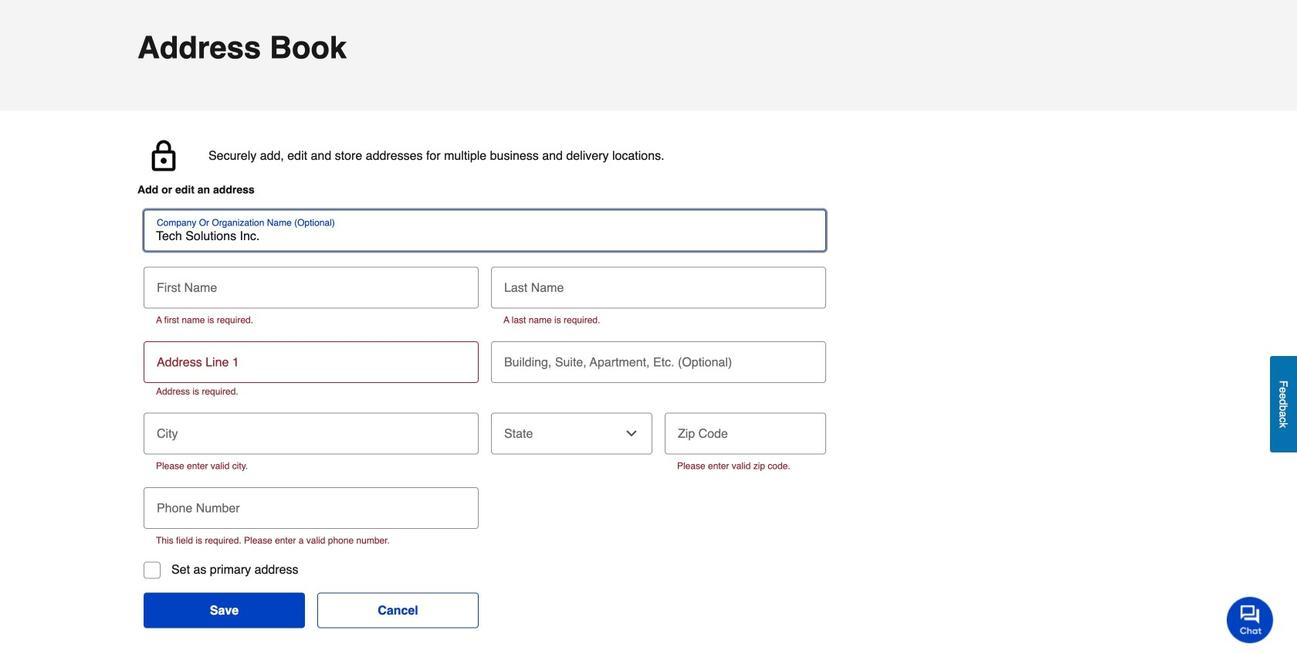 Task type: vqa. For each thing, say whether or not it's contained in the screenshot.
for
no



Task type: locate. For each thing, give the bounding box(es) containing it.
chat invite button image
[[1227, 596, 1274, 643]]

phoneNumber text field
[[150, 487, 473, 521]]



Task type: describe. For each thing, give the bounding box(es) containing it.
City text field
[[150, 413, 473, 447]]

LastName text field
[[497, 267, 820, 301]]

line1 text field
[[150, 341, 473, 375]]

postalCode text field
[[671, 413, 820, 447]]

line2 text field
[[497, 341, 820, 375]]

companyName text field
[[150, 228, 820, 244]]

FirstName text field
[[150, 267, 473, 301]]



